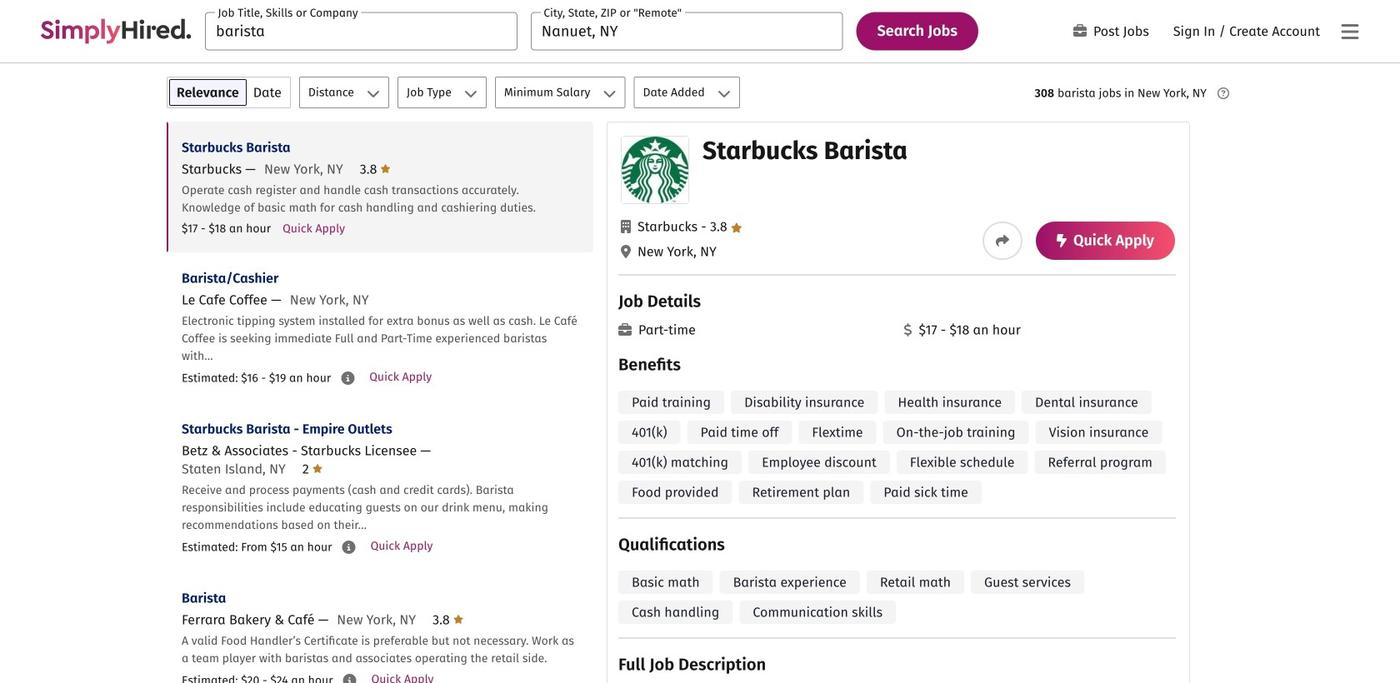 Task type: describe. For each thing, give the bounding box(es) containing it.
building image
[[621, 220, 631, 233]]

job salary disclaimer image
[[343, 674, 356, 683]]

starbucks barista element
[[607, 122, 1190, 683]]

briefcase image
[[618, 323, 632, 337]]

bolt lightning image
[[1057, 234, 1067, 248]]

briefcase image
[[1073, 24, 1087, 37]]

dollar sign image
[[904, 323, 912, 337]]

2 out of 5 stars element
[[302, 461, 323, 477]]



Task type: vqa. For each thing, say whether or not it's contained in the screenshot.
HEAVY COLLISION AUTO BODY TECH ELEMENT
no



Task type: locate. For each thing, give the bounding box(es) containing it.
location dot image
[[621, 245, 631, 258]]

star image
[[381, 162, 391, 175], [731, 223, 742, 233], [313, 462, 323, 475], [453, 613, 463, 626]]

1 vertical spatial 3.8 out of 5 stars element
[[698, 219, 742, 235]]

main menu image
[[1341, 22, 1359, 42]]

None text field
[[531, 12, 843, 50]]

job salary disclaimer image
[[341, 372, 354, 385], [342, 541, 356, 554]]

0 horizontal spatial 3.8 out of 5 stars element
[[360, 161, 391, 177]]

None field
[[205, 12, 517, 50], [531, 12, 843, 50], [205, 12, 517, 50], [531, 12, 843, 50]]

2 horizontal spatial 3.8 out of 5 stars element
[[698, 219, 742, 235]]

simplyhired logo image
[[40, 19, 192, 44]]

1 horizontal spatial 3.8 out of 5 stars element
[[433, 612, 463, 628]]

0 vertical spatial job salary disclaimer image
[[341, 372, 354, 385]]

list
[[167, 122, 593, 683]]

0 vertical spatial 3.8 out of 5 stars element
[[360, 161, 391, 177]]

company logo for starbucks image
[[622, 137, 688, 203]]

3.8 out of 5 stars element inside starbucks barista element
[[698, 219, 742, 235]]

share this job image
[[996, 234, 1009, 248]]

2 vertical spatial 3.8 out of 5 stars element
[[433, 612, 463, 628]]

3.8 out of 5 stars element
[[360, 161, 391, 177], [698, 219, 742, 235], [433, 612, 463, 628]]

None text field
[[205, 12, 517, 50]]

1 vertical spatial job salary disclaimer image
[[342, 541, 356, 554]]

sponsored jobs disclaimer image
[[1218, 88, 1229, 99]]



